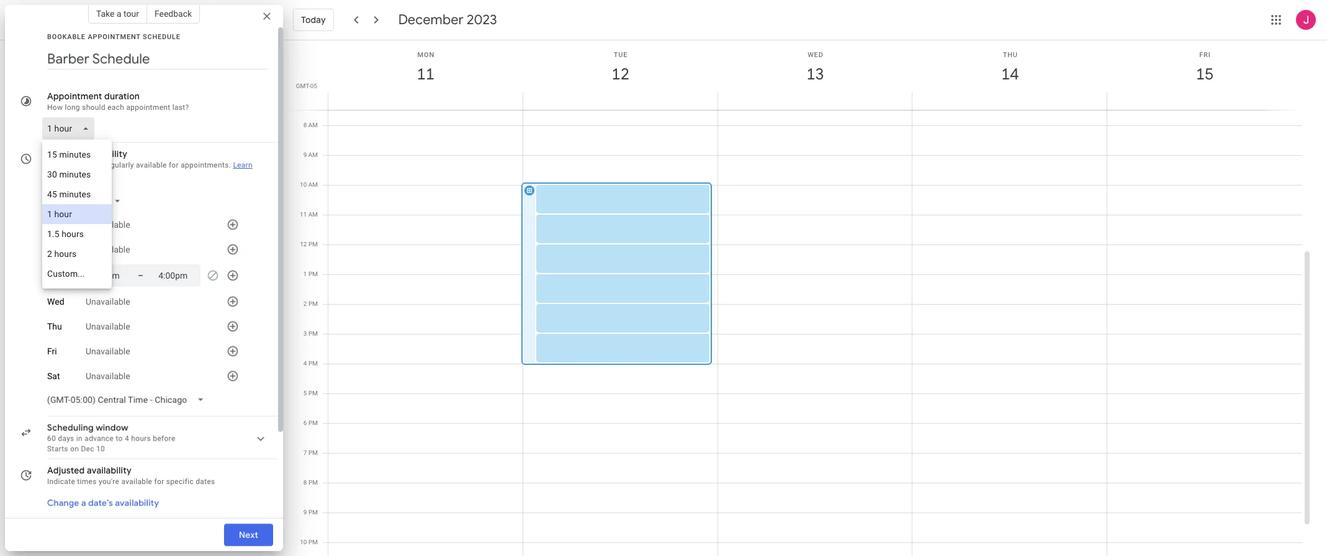 Task type: describe. For each thing, give the bounding box(es) containing it.
5 pm
[[304, 390, 318, 397]]

regularly
[[104, 161, 134, 170]]

a for change
[[81, 497, 86, 509]]

unavailable for sat
[[86, 371, 130, 381]]

thu for thu
[[47, 322, 62, 332]]

thu 14
[[1001, 51, 1019, 84]]

mon 11
[[416, 51, 435, 84]]

0 vertical spatial 4
[[304, 360, 307, 367]]

when
[[61, 161, 79, 170]]

general
[[47, 148, 81, 160]]

take a tour button
[[88, 4, 147, 24]]

12 pm
[[300, 241, 318, 248]]

change a date's availability
[[47, 497, 159, 509]]

pm for 12 pm
[[309, 241, 318, 248]]

duration list box
[[42, 140, 112, 289]]

appointments.
[[181, 161, 231, 170]]

pm for 5 pm
[[309, 390, 318, 397]]

available inside adjusted availability indicate times you're available for specific dates
[[121, 478, 152, 486]]

learn more
[[47, 161, 253, 179]]

feedback
[[155, 9, 192, 19]]

10 for 10 am
[[300, 181, 307, 188]]

thu for thu 14
[[1003, 51, 1018, 59]]

pm for 2 pm
[[309, 301, 318, 307]]

bookable appointment schedule
[[47, 33, 181, 41]]

adjusted
[[47, 465, 85, 476]]

on
[[70, 445, 79, 453]]

monday, december 11 element
[[412, 60, 440, 89]]

today button
[[293, 5, 334, 35]]

a for take
[[117, 9, 121, 19]]

more
[[47, 171, 65, 179]]

general availability
[[47, 148, 127, 160]]

feedback button
[[147, 4, 200, 24]]

13
[[806, 64, 824, 84]]

long
[[65, 103, 80, 112]]

appointment
[[126, 103, 170, 112]]

how
[[47, 103, 63, 112]]

unavailable for mon
[[86, 245, 130, 255]]

mon for mon
[[47, 245, 65, 255]]

8 for 8 pm
[[304, 479, 307, 486]]

dec
[[81, 445, 94, 453]]

pm for 6 pm
[[309, 420, 318, 427]]

each
[[108, 103, 124, 112]]

thursday, december 14 element
[[996, 60, 1025, 89]]

am for 11 am
[[308, 211, 318, 218]]

for inside adjusted availability indicate times you're available for specific dates
[[154, 478, 164, 486]]

fri for fri 15
[[1200, 51, 1211, 59]]

10 inside scheduling window 60 days in advance to 4 hours before starts on dec 10
[[96, 445, 105, 453]]

change
[[47, 497, 79, 509]]

set when you're regularly available for appointments.
[[47, 161, 231, 170]]

indicate
[[47, 478, 75, 486]]

12 column header
[[523, 40, 718, 110]]

tour
[[124, 9, 139, 19]]

pm for 1 pm
[[309, 271, 318, 278]]

sun
[[47, 220, 62, 230]]

in
[[76, 435, 83, 443]]

3 option from the top
[[42, 184, 112, 204]]

appointment
[[47, 91, 102, 102]]

december 2023
[[399, 11, 497, 29]]

4 option from the top
[[42, 204, 112, 224]]

pm for 4 pm
[[309, 360, 318, 367]]

gmt-
[[296, 83, 310, 89]]

fri for fri
[[47, 347, 57, 356]]

05
[[310, 83, 317, 89]]

4 inside scheduling window 60 days in advance to 4 hours before starts on dec 10
[[125, 435, 129, 443]]

6 option from the top
[[42, 244, 112, 264]]

pm for 10 pm
[[309, 539, 318, 546]]

december
[[399, 11, 464, 29]]

Add title text field
[[47, 50, 268, 68]]

schedule
[[143, 33, 181, 41]]

7
[[304, 450, 307, 456]]

change a date's availability button
[[42, 492, 164, 514]]

60
[[47, 435, 56, 443]]

times
[[77, 478, 97, 486]]

9 pm
[[304, 509, 318, 516]]

7 pm
[[304, 450, 318, 456]]

unavailable for fri
[[86, 347, 130, 356]]

1 vertical spatial 12
[[300, 241, 307, 248]]

10 for 10 pm
[[300, 539, 307, 546]]

10 am
[[300, 181, 318, 188]]

pm for 8 pm
[[309, 479, 318, 486]]

next button
[[224, 520, 273, 550]]

next
[[239, 530, 258, 541]]

–
[[138, 271, 144, 281]]

11 column header
[[328, 40, 523, 110]]

0 vertical spatial you're
[[81, 161, 102, 170]]

availability inside 'button'
[[115, 497, 159, 509]]

5 option from the top
[[42, 224, 112, 244]]

1 pm
[[304, 271, 318, 278]]

1 horizontal spatial for
[[169, 161, 179, 170]]

1 option from the top
[[42, 145, 112, 165]]

9 for 9 pm
[[304, 509, 307, 516]]

pm for 3 pm
[[309, 330, 318, 337]]

take a tour
[[96, 9, 139, 19]]



Task type: vqa. For each thing, say whether or not it's contained in the screenshot.
PM related to 5 PM
yes



Task type: locate. For each thing, give the bounding box(es) containing it.
9 up the 10 pm
[[304, 509, 307, 516]]

11 am
[[300, 211, 318, 218]]

available
[[136, 161, 167, 170], [121, 478, 152, 486]]

tue left "start time on tuesdays" text box
[[47, 271, 61, 281]]

0 horizontal spatial tue
[[47, 271, 61, 281]]

9 pm from the top
[[309, 479, 318, 486]]

8
[[303, 122, 307, 129], [304, 479, 307, 486]]

thu up sat
[[47, 322, 62, 332]]

unavailable
[[86, 220, 130, 230], [86, 245, 130, 255], [86, 297, 130, 307], [86, 322, 130, 332], [86, 347, 130, 356], [86, 371, 130, 381]]

am down 8 am
[[308, 152, 318, 158]]

to
[[116, 435, 123, 443]]

appointment duration how long should each appointment last?
[[47, 91, 189, 112]]

for left specific
[[154, 478, 164, 486]]

sat
[[47, 371, 60, 381]]

1 vertical spatial availability
[[87, 465, 132, 476]]

3
[[304, 330, 307, 337]]

today
[[301, 14, 326, 25]]

9 up 10 am
[[303, 152, 307, 158]]

4
[[304, 360, 307, 367], [125, 435, 129, 443]]

4 pm from the top
[[309, 330, 318, 337]]

tue for tue
[[47, 271, 61, 281]]

1 horizontal spatial tue
[[614, 51, 628, 59]]

0 horizontal spatial thu
[[47, 322, 62, 332]]

unavailable for thu
[[86, 322, 130, 332]]

am for 8 am
[[308, 122, 318, 129]]

0 vertical spatial thu
[[1003, 51, 1018, 59]]

take
[[96, 9, 115, 19]]

6 pm
[[304, 420, 318, 427]]

am up 9 am
[[308, 122, 318, 129]]

End time on Tuesdays text field
[[158, 268, 196, 283]]

pm down the '3 pm'
[[309, 360, 318, 367]]

should
[[82, 103, 106, 112]]

pm up 9 pm
[[309, 479, 318, 486]]

wed for wed 13
[[808, 51, 824, 59]]

3 unavailable from the top
[[86, 297, 130, 307]]

0 vertical spatial 12
[[611, 64, 629, 84]]

pm right 6
[[309, 420, 318, 427]]

am for 10 am
[[308, 181, 318, 188]]

mon down sun
[[47, 245, 65, 255]]

dates
[[196, 478, 215, 486]]

pm right 2
[[309, 301, 318, 307]]

friday, december 15 element
[[1191, 60, 1220, 89]]

tuesday, december 12 element
[[607, 60, 635, 89]]

1 vertical spatial 9
[[304, 509, 307, 516]]

starts
[[47, 445, 68, 453]]

fri inside fri 15
[[1200, 51, 1211, 59]]

8 for 8 am
[[303, 122, 307, 129]]

a left tour
[[117, 9, 121, 19]]

for left appointments.
[[169, 161, 179, 170]]

learn
[[233, 161, 253, 170]]

0 vertical spatial a
[[117, 9, 121, 19]]

1 horizontal spatial wed
[[808, 51, 824, 59]]

specific
[[166, 478, 194, 486]]

you're inside adjusted availability indicate times you're available for specific dates
[[99, 478, 119, 486]]

2023
[[467, 11, 497, 29]]

pm down 8 pm in the bottom of the page
[[309, 509, 318, 516]]

mon up monday, december 11 element
[[418, 51, 435, 59]]

0 horizontal spatial a
[[81, 497, 86, 509]]

1 horizontal spatial 11
[[416, 64, 434, 84]]

available up change a date's availability
[[121, 478, 152, 486]]

1 horizontal spatial fri
[[1200, 51, 1211, 59]]

1 vertical spatial a
[[81, 497, 86, 509]]

1 vertical spatial mon
[[47, 245, 65, 255]]

8 am
[[303, 122, 318, 129]]

0 horizontal spatial 12
[[300, 241, 307, 248]]

0 horizontal spatial mon
[[47, 245, 65, 255]]

1 pm from the top
[[309, 241, 318, 248]]

1 vertical spatial available
[[121, 478, 152, 486]]

learn more link
[[47, 161, 253, 179]]

2 vertical spatial 10
[[300, 539, 307, 546]]

set
[[47, 161, 59, 170]]

11 inside mon 11
[[416, 64, 434, 84]]

0 vertical spatial mon
[[418, 51, 435, 59]]

9 am
[[303, 152, 318, 158]]

10 pm from the top
[[309, 509, 318, 516]]

pm right 7
[[309, 450, 318, 456]]

tue for tue 12
[[614, 51, 628, 59]]

unavailable for sun
[[86, 220, 130, 230]]

Start time on Tuesdays text field
[[86, 268, 123, 283]]

1 vertical spatial 8
[[304, 479, 307, 486]]

mon for mon 11
[[418, 51, 435, 59]]

available right regularly
[[136, 161, 167, 170]]

8 up 9 am
[[303, 122, 307, 129]]

1 9 from the top
[[303, 152, 307, 158]]

0 horizontal spatial 4
[[125, 435, 129, 443]]

fri up sat
[[47, 347, 57, 356]]

pm down 9 pm
[[309, 539, 318, 546]]

14
[[1001, 64, 1019, 84]]

am for 9 am
[[308, 152, 318, 158]]

0 vertical spatial wed
[[808, 51, 824, 59]]

2 8 from the top
[[304, 479, 307, 486]]

a inside 'button'
[[81, 497, 86, 509]]

6 unavailable from the top
[[86, 371, 130, 381]]

12 inside 12 column header
[[611, 64, 629, 84]]

last?
[[172, 103, 189, 112]]

grid containing 11
[[288, 40, 1313, 556]]

1 horizontal spatial 12
[[611, 64, 629, 84]]

am
[[308, 122, 318, 129], [308, 152, 318, 158], [308, 181, 318, 188], [308, 211, 318, 218]]

fri up 15
[[1200, 51, 1211, 59]]

2 9 from the top
[[304, 509, 307, 516]]

1 vertical spatial you're
[[99, 478, 119, 486]]

0 vertical spatial availability
[[83, 148, 127, 160]]

0 vertical spatial 8
[[303, 122, 307, 129]]

wed 13
[[806, 51, 824, 84]]

wed for wed
[[47, 297, 64, 307]]

you're
[[81, 161, 102, 170], [99, 478, 119, 486]]

2 vertical spatial availability
[[115, 497, 159, 509]]

2 unavailable from the top
[[86, 245, 130, 255]]

you're up change a date's availability
[[99, 478, 119, 486]]

am up 12 pm
[[308, 211, 318, 218]]

tue inside tue 12
[[614, 51, 628, 59]]

0 vertical spatial for
[[169, 161, 179, 170]]

date's
[[88, 497, 113, 509]]

pm for 7 pm
[[309, 450, 318, 456]]

12
[[611, 64, 629, 84], [300, 241, 307, 248]]

9 for 9 am
[[303, 152, 307, 158]]

4 right to
[[125, 435, 129, 443]]

1 8 from the top
[[303, 122, 307, 129]]

1 vertical spatial 10
[[96, 445, 105, 453]]

0 horizontal spatial for
[[154, 478, 164, 486]]

0 horizontal spatial fri
[[47, 347, 57, 356]]

2 pm
[[304, 301, 318, 307]]

4 unavailable from the top
[[86, 322, 130, 332]]

None field
[[42, 117, 100, 140], [42, 389, 214, 411], [42, 117, 100, 140], [42, 389, 214, 411]]

9
[[303, 152, 307, 158], [304, 509, 307, 516]]

8 down 7
[[304, 479, 307, 486]]

0 vertical spatial tue
[[614, 51, 628, 59]]

pm up 1 pm
[[309, 241, 318, 248]]

1 vertical spatial thu
[[47, 322, 62, 332]]

fri
[[1200, 51, 1211, 59], [47, 347, 57, 356]]

tue
[[614, 51, 628, 59], [47, 271, 61, 281]]

pm right the 3
[[309, 330, 318, 337]]

0 vertical spatial 11
[[416, 64, 434, 84]]

10 down advance
[[96, 445, 105, 453]]

wed inside wed 13
[[808, 51, 824, 59]]

availability for general
[[83, 148, 127, 160]]

0 vertical spatial 9
[[303, 152, 307, 158]]

grid
[[288, 40, 1313, 556]]

5 unavailable from the top
[[86, 347, 130, 356]]

4 up "5"
[[304, 360, 307, 367]]

0 horizontal spatial 11
[[300, 211, 307, 218]]

window
[[96, 422, 128, 433]]

5 pm from the top
[[309, 360, 318, 367]]

wednesday, december 13 element
[[801, 60, 830, 89]]

11 down 10 am
[[300, 211, 307, 218]]

mon inside mon 11
[[418, 51, 435, 59]]

7 option from the top
[[42, 264, 112, 284]]

2 option from the top
[[42, 165, 112, 184]]

15 column header
[[1107, 40, 1303, 110]]

wed
[[808, 51, 824, 59], [47, 297, 64, 307]]

availability down adjusted availability indicate times you're available for specific dates in the bottom left of the page
[[115, 497, 159, 509]]

scheduling
[[47, 422, 94, 433]]

before
[[153, 435, 176, 443]]

1 horizontal spatial 4
[[304, 360, 307, 367]]

mon
[[418, 51, 435, 59], [47, 245, 65, 255]]

3 pm
[[304, 330, 318, 337]]

scheduling window 60 days in advance to 4 hours before starts on dec 10
[[47, 422, 176, 453]]

days
[[58, 435, 74, 443]]

gmt-05
[[296, 83, 317, 89]]

availability up regularly
[[83, 148, 127, 160]]

1 horizontal spatial mon
[[418, 51, 435, 59]]

tue 12
[[611, 51, 629, 84]]

1 vertical spatial wed
[[47, 297, 64, 307]]

2 am from the top
[[308, 152, 318, 158]]

2 pm from the top
[[309, 271, 318, 278]]

a left date's
[[81, 497, 86, 509]]

3 am from the top
[[308, 181, 318, 188]]

15
[[1196, 64, 1214, 84]]

1
[[304, 271, 307, 278]]

11 down december
[[416, 64, 434, 84]]

0 vertical spatial 10
[[300, 181, 307, 188]]

fri 15
[[1196, 51, 1214, 84]]

11 pm from the top
[[309, 539, 318, 546]]

13 column header
[[718, 40, 913, 110]]

duration
[[104, 91, 140, 102]]

6 pm from the top
[[309, 390, 318, 397]]

pm for 9 pm
[[309, 509, 318, 516]]

11
[[416, 64, 434, 84], [300, 211, 307, 218]]

adjusted availability indicate times you're available for specific dates
[[47, 465, 215, 486]]

4 am from the top
[[308, 211, 318, 218]]

unavailable all day image
[[203, 266, 223, 286]]

1 horizontal spatial a
[[117, 9, 121, 19]]

5
[[304, 390, 307, 397]]

1 am from the top
[[308, 122, 318, 129]]

2
[[304, 301, 307, 307]]

1 vertical spatial for
[[154, 478, 164, 486]]

4 pm
[[304, 360, 318, 367]]

pm right "5"
[[309, 390, 318, 397]]

0 vertical spatial fri
[[1200, 51, 1211, 59]]

0 horizontal spatial wed
[[47, 297, 64, 307]]

14 column header
[[913, 40, 1108, 110]]

7 pm from the top
[[309, 420, 318, 427]]

0 vertical spatial available
[[136, 161, 167, 170]]

3 pm from the top
[[309, 301, 318, 307]]

unavailable for wed
[[86, 297, 130, 307]]

availability
[[83, 148, 127, 160], [87, 465, 132, 476], [115, 497, 159, 509]]

1 vertical spatial fri
[[47, 347, 57, 356]]

8 pm
[[304, 479, 318, 486]]

1 vertical spatial 4
[[125, 435, 129, 443]]

availability up times
[[87, 465, 132, 476]]

availability inside adjusted availability indicate times you're available for specific dates
[[87, 465, 132, 476]]

pm
[[309, 241, 318, 248], [309, 271, 318, 278], [309, 301, 318, 307], [309, 330, 318, 337], [309, 360, 318, 367], [309, 390, 318, 397], [309, 420, 318, 427], [309, 450, 318, 456], [309, 479, 318, 486], [309, 509, 318, 516], [309, 539, 318, 546]]

option
[[42, 145, 112, 165], [42, 165, 112, 184], [42, 184, 112, 204], [42, 204, 112, 224], [42, 224, 112, 244], [42, 244, 112, 264], [42, 264, 112, 284]]

hours
[[131, 435, 151, 443]]

10 down 9 pm
[[300, 539, 307, 546]]

thu inside thu 14
[[1003, 51, 1018, 59]]

pm right 1
[[309, 271, 318, 278]]

1 horizontal spatial thu
[[1003, 51, 1018, 59]]

8 pm from the top
[[309, 450, 318, 456]]

1 vertical spatial 11
[[300, 211, 307, 218]]

a inside button
[[117, 9, 121, 19]]

1 vertical spatial tue
[[47, 271, 61, 281]]

6
[[304, 420, 307, 427]]

you're down general availability in the left of the page
[[81, 161, 102, 170]]

bookable
[[47, 33, 86, 41]]

am down 9 am
[[308, 181, 318, 188]]

10 pm
[[300, 539, 318, 546]]

10 up 11 am
[[300, 181, 307, 188]]

thu up the "14"
[[1003, 51, 1018, 59]]

advance
[[85, 435, 114, 443]]

thu
[[1003, 51, 1018, 59], [47, 322, 62, 332]]

availability for adjusted
[[87, 465, 132, 476]]

1 unavailable from the top
[[86, 220, 130, 230]]

appointment
[[88, 33, 141, 41]]

tue up tuesday, december 12 'element'
[[614, 51, 628, 59]]



